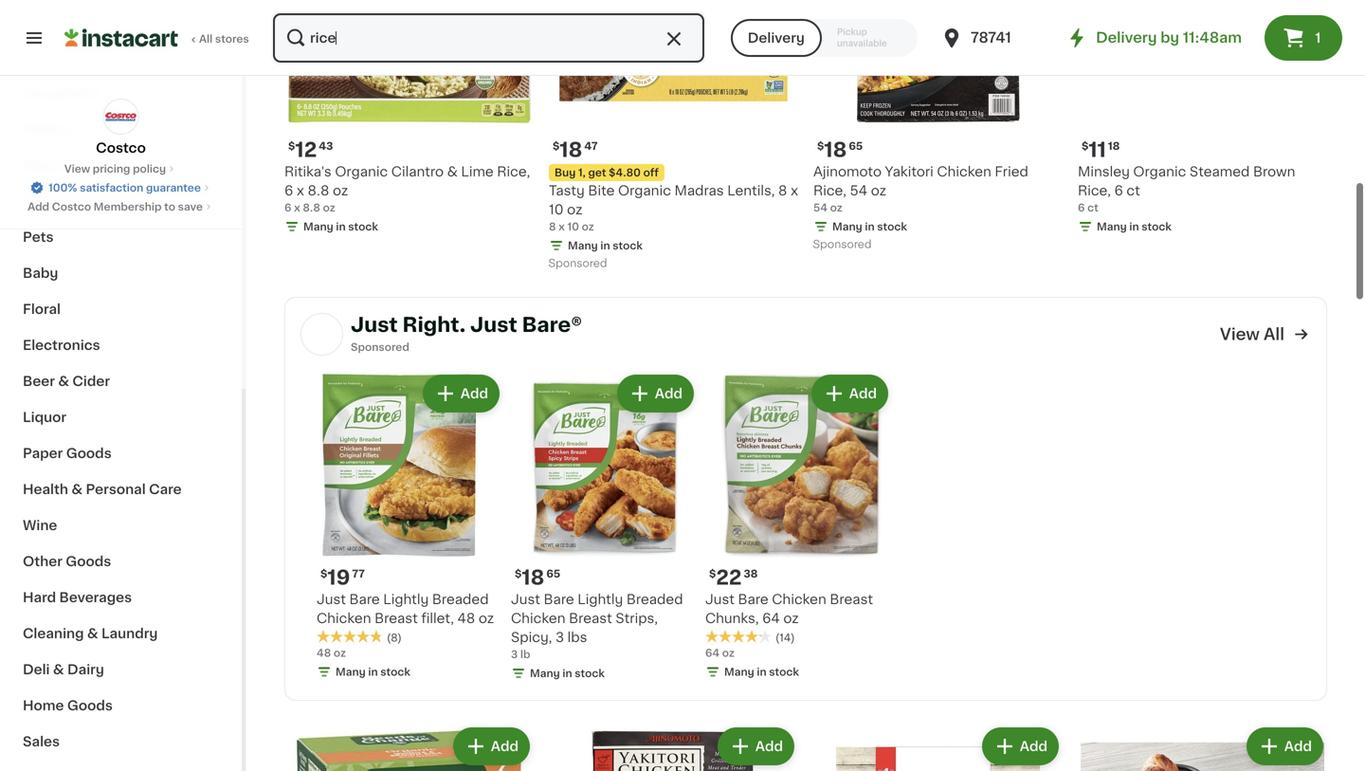 Task type: describe. For each thing, give the bounding box(es) containing it.
1 vertical spatial 54
[[814, 197, 828, 207]]

all stores link
[[64, 11, 250, 64]]

just for just bare lightly breaded chicken breast strips, spicy, 3 lbs 3 lb
[[511, 587, 540, 600]]

many for 6
[[1097, 216, 1127, 226]]

household
[[23, 86, 97, 100]]

& for dairy
[[53, 663, 64, 676]]

save
[[178, 202, 203, 212]]

ritika's
[[285, 159, 332, 173]]

organic inside tasty bite organic madras lentils, 8 x 10 oz 8 x 10 oz
[[618, 178, 671, 191]]

bakery link
[[11, 111, 230, 147]]

breast for just bare lightly breaded chicken breast fillet, 48 oz
[[375, 606, 418, 619]]

membership
[[94, 202, 162, 212]]

product group containing 19
[[317, 365, 504, 678]]

78741 button
[[941, 11, 1055, 64]]

care
[[149, 483, 182, 496]]

22
[[716, 562, 742, 582]]

1
[[1316, 31, 1321, 45]]

nsored
[[372, 336, 410, 347]]

& for personal
[[71, 483, 83, 496]]

oz down yakitori
[[871, 178, 887, 191]]

delivery by 11:48am
[[1096, 31, 1242, 45]]

goods for home goods
[[67, 699, 113, 712]]

0 vertical spatial 3
[[556, 625, 564, 638]]

just right. just bare® spo nsored
[[351, 309, 583, 347]]

many in stock for x
[[303, 216, 378, 226]]

view pricing policy
[[64, 164, 166, 174]]

paper goods link
[[11, 435, 230, 471]]

in down the chunks,
[[757, 661, 767, 671]]

0 horizontal spatial 10
[[549, 197, 564, 210]]

77
[[352, 563, 365, 573]]

12
[[295, 134, 317, 154]]

other goods
[[23, 555, 111, 568]]

just bare chicken breast chunks, 64 oz
[[706, 587, 873, 619]]

1 vertical spatial 3
[[511, 643, 518, 654]]

just bare lightly breaded chicken breast fillet, 48 oz
[[317, 587, 494, 619]]

chunks,
[[706, 606, 759, 619]]

steamed
[[1190, 159, 1250, 173]]

$ 18 65 for just
[[515, 562, 561, 582]]

paper goods
[[23, 447, 112, 460]]

tasty bite organic madras lentils, 8 x 10 oz 8 x 10 oz
[[549, 178, 798, 226]]

buy
[[555, 162, 576, 172]]

$ 18 47
[[553, 134, 598, 154]]

0 horizontal spatial costco
[[52, 202, 91, 212]]

chicken inside "ajinomoto yakitori chicken fried rice, 54 oz 54 oz"
[[937, 159, 992, 173]]

just left bare®
[[470, 309, 517, 329]]

64 inside just bare chicken breast chunks, 64 oz
[[763, 606, 780, 619]]

fried
[[995, 159, 1029, 173]]

off
[[644, 162, 659, 172]]

health & personal care
[[23, 483, 182, 496]]

& for candy
[[76, 194, 87, 208]]

chicken inside just bare lightly breaded chicken breast strips, spicy, 3 lbs 3 lb
[[511, 606, 566, 619]]

health
[[23, 483, 68, 496]]

many in stock for spicy,
[[530, 662, 605, 673]]

& for cider
[[58, 375, 69, 388]]

many down the 48 oz at the bottom left of page
[[336, 661, 366, 671]]

$ inside $ 18 47
[[553, 135, 560, 145]]

hard beverages
[[23, 591, 132, 604]]

buy 1, get $4.80 off
[[555, 162, 659, 172]]

floral
[[23, 303, 61, 316]]

0 vertical spatial 8
[[779, 178, 788, 191]]

18 inside $ 11 18
[[1108, 135, 1120, 145]]

(14)
[[776, 627, 795, 637]]

bare for 22
[[738, 587, 769, 600]]

oz down bite
[[582, 216, 594, 226]]

ajinomoto yakitori chicken fried rice, 54 oz 54 oz
[[814, 159, 1029, 207]]

electronics
[[23, 339, 100, 352]]

bare®
[[522, 309, 583, 329]]

many for spicy,
[[530, 662, 560, 673]]

pets link
[[11, 219, 230, 255]]

goods for paper goods
[[66, 447, 112, 460]]

1 vertical spatial 8
[[549, 216, 556, 226]]

& for seafood
[[61, 158, 72, 172]]

paper
[[23, 447, 63, 460]]

madras
[[675, 178, 724, 191]]

1 horizontal spatial all
[[1264, 320, 1285, 337]]

costco link
[[96, 99, 146, 157]]

liquor
[[23, 411, 66, 424]]

just for just bare chicken breast chunks, 64 oz
[[706, 587, 735, 600]]

many in stock down the (14)
[[725, 661, 799, 671]]

bare inside just bare lightly breaded chicken breast strips, spicy, 3 lbs 3 lb
[[544, 587, 574, 600]]

1 button
[[1265, 15, 1343, 61]]

lb
[[521, 643, 531, 654]]

0 horizontal spatial 64
[[706, 642, 720, 652]]

minsley organic steamed brown rice, 6 ct 6 ct
[[1078, 159, 1296, 207]]

instacart logo image
[[64, 27, 178, 49]]

38
[[744, 563, 758, 573]]

add costco membership to save link
[[28, 199, 214, 214]]

deli & dairy link
[[11, 652, 230, 688]]

in for 54
[[865, 216, 875, 226]]

costco logo image
[[103, 99, 139, 135]]

strips,
[[616, 606, 658, 619]]

baby link
[[11, 255, 230, 291]]

100%
[[48, 183, 77, 193]]

dairy
[[67, 663, 104, 676]]

bare for 19
[[349, 587, 380, 600]]

in for x
[[336, 216, 346, 226]]

other
[[23, 555, 62, 568]]

stores
[[215, 34, 249, 44]]

sponsored badge image for 10
[[549, 253, 606, 264]]

satisfaction
[[80, 183, 143, 193]]

$ 12 43
[[288, 134, 333, 154]]

all stores
[[199, 34, 249, 44]]

sales link
[[11, 724, 230, 760]]

breast for just bare lightly breaded chicken breast strips, spicy, 3 lbs 3 lb
[[569, 606, 612, 619]]

just bare lightly breaded chicken breast strips, spicy, 3 lbs 3 lb
[[511, 587, 683, 654]]

laundry
[[101, 627, 158, 640]]

get
[[588, 162, 606, 172]]

cleaning
[[23, 627, 84, 640]]

oz inside just bare lightly breaded chicken breast fillet, 48 oz
[[479, 606, 494, 619]]

78741
[[971, 31, 1012, 45]]

spo
[[351, 336, 372, 347]]

oz down the chunks,
[[722, 642, 735, 652]]

just bare logo image
[[301, 307, 343, 350]]

delivery by 11:48am link
[[1066, 27, 1242, 49]]

rice, for 11
[[1078, 178, 1111, 191]]

in for 6
[[1130, 216, 1140, 226]]

breaded for fillet,
[[432, 587, 489, 600]]

$ for just bare chicken breast chunks, 64 oz
[[709, 563, 716, 573]]

100% satisfaction guarantee button
[[29, 176, 212, 195]]

47
[[584, 135, 598, 145]]

yakitori
[[885, 159, 934, 173]]



Task type: locate. For each thing, give the bounding box(es) containing it.
$ left 38
[[709, 563, 716, 573]]

oz inside just bare chicken breast chunks, 64 oz
[[784, 606, 799, 619]]

many for x
[[303, 216, 334, 226]]

view
[[64, 164, 90, 174], [1220, 320, 1260, 337]]

goods up beverages
[[66, 555, 111, 568]]

breast inside just bare chicken breast chunks, 64 oz
[[830, 587, 873, 600]]

oz down 43
[[333, 178, 348, 191]]

stock
[[348, 216, 378, 226], [877, 216, 907, 226], [1142, 216, 1172, 226], [613, 235, 643, 245], [381, 661, 411, 671], [769, 661, 799, 671], [575, 662, 605, 673]]

many down lb
[[530, 662, 560, 673]]

fillet,
[[421, 606, 454, 619]]

in down ritika's organic cilantro & lime rice, 6 x 8.8 oz 6 x 8.8 oz
[[336, 216, 346, 226]]

& down beverages
[[87, 627, 98, 640]]

2 horizontal spatial bare
[[738, 587, 769, 600]]

$ 18 65 up ajinomoto
[[817, 134, 863, 154]]

product group
[[549, 0, 799, 268], [814, 0, 1063, 249], [317, 365, 504, 678], [511, 365, 698, 679], [706, 365, 892, 678], [285, 718, 534, 771], [549, 718, 799, 771], [814, 718, 1063, 771], [1078, 718, 1328, 771]]

& inside "link"
[[61, 158, 72, 172]]

rice, inside "ajinomoto yakitori chicken fried rice, 54 oz 54 oz"
[[814, 178, 847, 191]]

tasty
[[549, 178, 585, 191]]

lightly for fillet,
[[383, 587, 429, 600]]

& for laundry
[[87, 627, 98, 640]]

stock down the (14)
[[769, 661, 799, 671]]

sales
[[23, 735, 60, 748]]

view for view pricing policy
[[64, 164, 90, 174]]

in down lbs
[[563, 662, 572, 673]]

0 vertical spatial ct
[[1127, 178, 1141, 191]]

0 vertical spatial costco
[[96, 141, 146, 155]]

oz
[[333, 178, 348, 191], [871, 178, 887, 191], [323, 197, 335, 207], [830, 197, 843, 207], [567, 197, 583, 210], [582, 216, 594, 226], [479, 606, 494, 619], [784, 606, 799, 619], [334, 642, 346, 652], [722, 642, 735, 652]]

beverages
[[59, 591, 132, 604]]

many for 10
[[568, 235, 598, 245]]

pets
[[23, 230, 54, 244]]

8
[[779, 178, 788, 191], [549, 216, 556, 226]]

organic inside ritika's organic cilantro & lime rice, 6 x 8.8 oz 6 x 8.8 oz
[[335, 159, 388, 173]]

1 horizontal spatial 54
[[850, 178, 868, 191]]

liquor link
[[11, 399, 230, 435]]

2 vertical spatial goods
[[67, 699, 113, 712]]

just inside just bare chicken breast chunks, 64 oz
[[706, 587, 735, 600]]

sponsored badge image up bare®
[[549, 253, 606, 264]]

sponsored badge image down ajinomoto
[[814, 234, 871, 245]]

$ for ritika's organic cilantro & lime rice, 6 x 8.8 oz
[[288, 135, 295, 145]]

breaded for strips,
[[627, 587, 683, 600]]

stock down tasty bite organic madras lentils, 8 x 10 oz 8 x 10 oz
[[613, 235, 643, 245]]

0 horizontal spatial delivery
[[748, 31, 805, 45]]

65 up ajinomoto
[[849, 135, 863, 145]]

just up "spicy,"
[[511, 587, 540, 600]]

1 lightly from the left
[[383, 587, 429, 600]]

just inside just bare lightly breaded chicken breast fillet, 48 oz
[[317, 587, 346, 600]]

many in stock for 6
[[1097, 216, 1172, 226]]

0 horizontal spatial all
[[199, 34, 213, 44]]

65 for just
[[547, 563, 561, 573]]

$ inside $ 22 38
[[709, 563, 716, 573]]

1 vertical spatial all
[[1264, 320, 1285, 337]]

1 horizontal spatial bare
[[544, 587, 574, 600]]

by
[[1161, 31, 1180, 45]]

floral link
[[11, 291, 230, 327]]

1 vertical spatial 65
[[547, 563, 561, 573]]

just for just bare lightly breaded chicken breast fillet, 48 oz
[[317, 587, 346, 600]]

costco down '100%'
[[52, 202, 91, 212]]

48
[[458, 606, 475, 619], [317, 642, 331, 652]]

breaded up fillet,
[[432, 587, 489, 600]]

1 horizontal spatial breast
[[569, 606, 612, 619]]

many in stock
[[303, 216, 378, 226], [833, 216, 907, 226], [1097, 216, 1172, 226], [568, 235, 643, 245], [336, 661, 411, 671], [725, 661, 799, 671], [530, 662, 605, 673]]

bare down 38
[[738, 587, 769, 600]]

bare down 77 at the bottom left of page
[[349, 587, 380, 600]]

$ inside $ 19 77
[[321, 563, 328, 573]]

1 horizontal spatial costco
[[96, 141, 146, 155]]

rice, down 'minsley'
[[1078, 178, 1111, 191]]

2 lightly from the left
[[578, 587, 623, 600]]

0 horizontal spatial 8
[[549, 216, 556, 226]]

organic for 11
[[1134, 159, 1187, 173]]

18 right 11
[[1108, 135, 1120, 145]]

1 horizontal spatial sponsored badge image
[[814, 234, 871, 245]]

in
[[336, 216, 346, 226], [865, 216, 875, 226], [1130, 216, 1140, 226], [601, 235, 610, 245], [368, 661, 378, 671], [757, 661, 767, 671], [563, 662, 572, 673]]

0 horizontal spatial 65
[[547, 563, 561, 573]]

meat & seafood link
[[11, 147, 230, 183]]

54
[[850, 178, 868, 191], [814, 197, 828, 207]]

sponsored badge image for 54
[[814, 234, 871, 245]]

stock for just
[[575, 662, 605, 673]]

in down ajinomoto
[[865, 216, 875, 226]]

breaded inside just bare lightly breaded chicken breast fillet, 48 oz
[[432, 587, 489, 600]]

$ 18 65 for ajinomoto
[[817, 134, 863, 154]]

2 bare from the left
[[544, 587, 574, 600]]

lbs
[[568, 625, 587, 638]]

sponsored badge image
[[814, 234, 871, 245], [549, 253, 606, 264]]

lightly for strips,
[[578, 587, 623, 600]]

organic right ritika's
[[335, 159, 388, 173]]

0 horizontal spatial rice,
[[497, 159, 530, 173]]

meat & seafood
[[23, 158, 133, 172]]

just up the chunks,
[[706, 587, 735, 600]]

65 for ajinomoto
[[849, 135, 863, 145]]

stock for ritika's
[[348, 216, 378, 226]]

goods
[[66, 447, 112, 460], [66, 555, 111, 568], [67, 699, 113, 712]]

1 horizontal spatial view
[[1220, 320, 1260, 337]]

0 vertical spatial $ 18 65
[[817, 134, 863, 154]]

spicy,
[[511, 625, 552, 638]]

48 right fillet,
[[458, 606, 475, 619]]

2 breaded from the left
[[627, 587, 683, 600]]

lightly up fillet,
[[383, 587, 429, 600]]

3 bare from the left
[[738, 587, 769, 600]]

ct
[[1127, 178, 1141, 191], [1088, 197, 1099, 207]]

stock for ajinomoto
[[877, 216, 907, 226]]

65 up "spicy,"
[[547, 563, 561, 573]]

3
[[556, 625, 564, 638], [511, 643, 518, 654]]

many in stock down ritika's
[[303, 216, 378, 226]]

many in stock down lbs
[[530, 662, 605, 673]]

snacks
[[23, 194, 72, 208]]

bare inside just bare lightly breaded chicken breast fillet, 48 oz
[[349, 587, 380, 600]]

many down ritika's
[[303, 216, 334, 226]]

many down tasty
[[568, 235, 598, 245]]

other goods link
[[11, 543, 230, 579]]

64 down the chunks,
[[706, 642, 720, 652]]

costco up view pricing policy link on the left of page
[[96, 141, 146, 155]]

service type group
[[731, 19, 918, 57]]

1 horizontal spatial 10
[[568, 216, 579, 226]]

bare
[[349, 587, 380, 600], [544, 587, 574, 600], [738, 587, 769, 600]]

0 vertical spatial 8.8
[[308, 178, 329, 191]]

0 horizontal spatial view
[[64, 164, 90, 174]]

0 vertical spatial 10
[[549, 197, 564, 210]]

organic down off
[[618, 178, 671, 191]]

8 down tasty
[[549, 216, 556, 226]]

1 horizontal spatial organic
[[618, 178, 671, 191]]

organic right 'minsley'
[[1134, 159, 1187, 173]]

rice, right lime
[[497, 159, 530, 173]]

breaded inside just bare lightly breaded chicken breast strips, spicy, 3 lbs 3 lb
[[627, 587, 683, 600]]

1 vertical spatial sponsored badge image
[[549, 253, 606, 264]]

product group containing 22
[[706, 365, 892, 678]]

beer
[[23, 375, 55, 388]]

rice, inside ritika's organic cilantro & lime rice, 6 x 8.8 oz 6 x 8.8 oz
[[497, 159, 530, 173]]

& right health on the left
[[71, 483, 83, 496]]

hard beverages link
[[11, 579, 230, 615]]

$ up "spicy,"
[[515, 563, 522, 573]]

$ 22 38
[[709, 562, 758, 582]]

delivery for delivery by 11:48am
[[1096, 31, 1158, 45]]

1 horizontal spatial 64
[[763, 606, 780, 619]]

11
[[1089, 134, 1107, 154]]

goods for other goods
[[66, 555, 111, 568]]

48 down 19
[[317, 642, 331, 652]]

0 horizontal spatial breast
[[375, 606, 418, 619]]

bakery
[[23, 122, 71, 136]]

rice, inside minsley organic steamed brown rice, 6 ct 6 ct
[[1078, 178, 1111, 191]]

breast inside just bare lightly breaded chicken breast fillet, 48 oz
[[375, 606, 418, 619]]

chicken left fried
[[937, 159, 992, 173]]

ritika's organic cilantro & lime rice, 6 x 8.8 oz 6 x 8.8 oz
[[285, 159, 530, 207]]

& inside ritika's organic cilantro & lime rice, 6 x 8.8 oz 6 x 8.8 oz
[[447, 159, 458, 173]]

0 horizontal spatial breaded
[[432, 587, 489, 600]]

many in stock down bite
[[568, 235, 643, 245]]

$ 18 65 up "spicy,"
[[515, 562, 561, 582]]

goods up health & personal care
[[66, 447, 112, 460]]

bare inside just bare chicken breast chunks, 64 oz
[[738, 587, 769, 600]]

19
[[328, 562, 350, 582]]

1 horizontal spatial rice,
[[814, 178, 847, 191]]

chicken inside just bare chicken breast chunks, 64 oz
[[772, 587, 827, 600]]

1 bare from the left
[[349, 587, 380, 600]]

stock down "ajinomoto yakitori chicken fried rice, 54 oz 54 oz"
[[877, 216, 907, 226]]

64 oz
[[706, 642, 735, 652]]

18 left 47
[[560, 134, 583, 154]]

cleaning & laundry
[[23, 627, 158, 640]]

1 horizontal spatial $ 18 65
[[817, 134, 863, 154]]

1 horizontal spatial 48
[[458, 606, 475, 619]]

lightly up strips,
[[578, 587, 623, 600]]

beer & cider link
[[11, 363, 230, 399]]

in down 'minsley'
[[1130, 216, 1140, 226]]

delivery inside button
[[748, 31, 805, 45]]

costco
[[96, 141, 146, 155], [52, 202, 91, 212]]

18 up ajinomoto
[[824, 134, 847, 154]]

chicken inside just bare lightly breaded chicken breast fillet, 48 oz
[[317, 606, 371, 619]]

x
[[297, 178, 304, 191], [791, 178, 798, 191], [294, 197, 300, 207], [559, 216, 565, 226]]

wine link
[[11, 507, 230, 543]]

just for just right. just bare® spo nsored
[[351, 309, 398, 329]]

11:48am
[[1183, 31, 1242, 45]]

goods inside home goods link
[[67, 699, 113, 712]]

0 vertical spatial 54
[[850, 178, 868, 191]]

& up '100%'
[[61, 158, 72, 172]]

many in stock down ajinomoto
[[833, 216, 907, 226]]

2 horizontal spatial organic
[[1134, 159, 1187, 173]]

1 vertical spatial view
[[1220, 320, 1260, 337]]

many down the 64 oz
[[725, 661, 755, 671]]

1 vertical spatial costco
[[52, 202, 91, 212]]

$ left 77 at the bottom left of page
[[321, 563, 328, 573]]

64 up the (14)
[[763, 606, 780, 619]]

0 horizontal spatial 54
[[814, 197, 828, 207]]

deli
[[23, 663, 50, 676]]

stock down minsley organic steamed brown rice, 6 ct 6 ct
[[1142, 216, 1172, 226]]

organic inside minsley organic steamed brown rice, 6 ct 6 ct
[[1134, 159, 1187, 173]]

& right beer on the left of the page
[[58, 375, 69, 388]]

$ up 'minsley'
[[1082, 135, 1089, 145]]

in for spicy,
[[563, 662, 572, 673]]

just up the spo
[[351, 309, 398, 329]]

10
[[549, 197, 564, 210], [568, 216, 579, 226]]

48 oz
[[317, 642, 346, 652]]

just down 19
[[317, 587, 346, 600]]

many in stock for 54
[[833, 216, 907, 226]]

3 left lbs
[[556, 625, 564, 638]]

chicken up "spicy,"
[[511, 606, 566, 619]]

delivery button
[[731, 19, 822, 57]]

$ for minsley organic steamed brown rice, 6 ct
[[1082, 135, 1089, 145]]

0 horizontal spatial ct
[[1088, 197, 1099, 207]]

$ for ajinomoto yakitori chicken fried rice, 54 oz
[[817, 135, 824, 145]]

cilantro
[[391, 159, 444, 173]]

organic
[[335, 159, 388, 173], [1134, 159, 1187, 173], [618, 178, 671, 191]]

1 horizontal spatial breaded
[[627, 587, 683, 600]]

breaded up strips,
[[627, 587, 683, 600]]

1 breaded from the left
[[432, 587, 489, 600]]

oz down 19
[[334, 642, 346, 652]]

minsley
[[1078, 159, 1130, 173]]

many for 54
[[833, 216, 863, 226]]

1 vertical spatial 10
[[568, 216, 579, 226]]

$ 19 77
[[321, 562, 365, 582]]

(8)
[[387, 627, 402, 637]]

2 horizontal spatial rice,
[[1078, 178, 1111, 191]]

0 horizontal spatial 3
[[511, 643, 518, 654]]

& right deli
[[53, 663, 64, 676]]

8 right lentils,
[[779, 178, 788, 191]]

meat
[[23, 158, 58, 172]]

$ for just bare lightly breaded chicken breast strips, spicy, 3 lbs
[[515, 563, 522, 573]]

many in stock down (8) at the left bottom of page
[[336, 661, 411, 671]]

3 left lb
[[511, 643, 518, 654]]

rice, for 18
[[814, 178, 847, 191]]

view pricing policy link
[[64, 161, 177, 176]]

stock for minsley
[[1142, 216, 1172, 226]]

$ inside $ 11 18
[[1082, 135, 1089, 145]]

in down bite
[[601, 235, 610, 245]]

oz down ritika's
[[323, 197, 335, 207]]

oz right fillet,
[[479, 606, 494, 619]]

to
[[164, 202, 175, 212]]

& down '100%'
[[76, 194, 87, 208]]

0 horizontal spatial 48
[[317, 642, 331, 652]]

all
[[199, 34, 213, 44], [1264, 320, 1285, 337]]

many in stock for 10
[[568, 235, 643, 245]]

delivery for delivery
[[748, 31, 805, 45]]

1 horizontal spatial 3
[[556, 625, 564, 638]]

many down ajinomoto
[[833, 216, 863, 226]]

43
[[319, 135, 333, 145]]

oz down tasty
[[567, 197, 583, 210]]

hard
[[23, 591, 56, 604]]

1 vertical spatial 48
[[317, 642, 331, 652]]

0 vertical spatial all
[[199, 34, 213, 44]]

0 vertical spatial sponsored badge image
[[814, 234, 871, 245]]

lightly inside just bare lightly breaded chicken breast strips, spicy, 3 lbs 3 lb
[[578, 587, 623, 600]]

2 horizontal spatial breast
[[830, 587, 873, 600]]

electronics link
[[11, 327, 230, 363]]

oz down ajinomoto
[[830, 197, 843, 207]]

0 horizontal spatial bare
[[349, 587, 380, 600]]

0 vertical spatial 64
[[763, 606, 780, 619]]

1 horizontal spatial lightly
[[578, 587, 623, 600]]

beer & cider
[[23, 375, 110, 388]]

0 horizontal spatial organic
[[335, 159, 388, 173]]

0 vertical spatial 48
[[458, 606, 475, 619]]

$ up buy
[[553, 135, 560, 145]]

guarantee
[[146, 183, 201, 193]]

view for view all
[[1220, 320, 1260, 337]]

breast inside just bare lightly breaded chicken breast strips, spicy, 3 lbs 3 lb
[[569, 606, 612, 619]]

rice, down ajinomoto
[[814, 178, 847, 191]]

chicken up the (14)
[[772, 587, 827, 600]]

oz up the (14)
[[784, 606, 799, 619]]

lime
[[461, 159, 494, 173]]

& inside 'link'
[[87, 627, 98, 640]]

pricing
[[93, 164, 130, 174]]

chicken up the 48 oz at the bottom left of page
[[317, 606, 371, 619]]

breast
[[830, 587, 873, 600], [375, 606, 418, 619], [569, 606, 612, 619]]

1 horizontal spatial 8
[[779, 178, 788, 191]]

Search field
[[273, 13, 704, 63]]

0 vertical spatial view
[[64, 164, 90, 174]]

home
[[23, 699, 64, 712]]

None search field
[[271, 11, 706, 64]]

deli & dairy
[[23, 663, 104, 676]]

lightly inside just bare lightly breaded chicken breast fillet, 48 oz
[[383, 587, 429, 600]]

1 vertical spatial 64
[[706, 642, 720, 652]]

stock down ritika's organic cilantro & lime rice, 6 x 8.8 oz 6 x 8.8 oz
[[348, 216, 378, 226]]

in for 10
[[601, 235, 610, 245]]

1 vertical spatial $ 18 65
[[515, 562, 561, 582]]

18 up "spicy,"
[[522, 562, 545, 582]]

many down 'minsley'
[[1097, 216, 1127, 226]]

cider
[[72, 375, 110, 388]]

1,
[[578, 162, 586, 172]]

many in stock down 'minsley'
[[1097, 216, 1172, 226]]

$ inside $ 12 43
[[288, 135, 295, 145]]

1 vertical spatial goods
[[66, 555, 111, 568]]

in down just bare lightly breaded chicken breast fillet, 48 oz
[[368, 661, 378, 671]]

goods inside paper goods link
[[66, 447, 112, 460]]

goods inside "other goods" link
[[66, 555, 111, 568]]

0 horizontal spatial $ 18 65
[[515, 562, 561, 582]]

1 horizontal spatial ct
[[1127, 178, 1141, 191]]

1 vertical spatial 8.8
[[303, 197, 320, 207]]

stock for tasty
[[613, 235, 643, 245]]

organic for 12
[[335, 159, 388, 173]]

bite
[[588, 178, 615, 191]]

$ up ajinomoto
[[817, 135, 824, 145]]

stock down lbs
[[575, 662, 605, 673]]

1 horizontal spatial delivery
[[1096, 31, 1158, 45]]

0 horizontal spatial sponsored badge image
[[549, 253, 606, 264]]

48 inside just bare lightly breaded chicken breast fillet, 48 oz
[[458, 606, 475, 619]]

0 vertical spatial 65
[[849, 135, 863, 145]]

$ up ritika's
[[288, 135, 295, 145]]

lentils,
[[728, 178, 775, 191]]

baby
[[23, 266, 58, 280]]

& left lime
[[447, 159, 458, 173]]

$4.80
[[609, 162, 641, 172]]

0 vertical spatial goods
[[66, 447, 112, 460]]

64
[[763, 606, 780, 619], [706, 642, 720, 652]]

1 horizontal spatial 65
[[849, 135, 863, 145]]

$ for just bare lightly breaded chicken breast fillet, 48 oz
[[321, 563, 328, 573]]

household link
[[11, 75, 230, 111]]

goods down dairy
[[67, 699, 113, 712]]

bare up lbs
[[544, 587, 574, 600]]

seafood
[[75, 158, 133, 172]]

0 horizontal spatial lightly
[[383, 587, 429, 600]]

1 vertical spatial ct
[[1088, 197, 1099, 207]]

view all
[[1220, 320, 1285, 337]]

stock down (8) at the left bottom of page
[[381, 661, 411, 671]]

home goods link
[[11, 688, 230, 724]]

cleaning & laundry link
[[11, 615, 230, 652]]

just inside just bare lightly breaded chicken breast strips, spicy, 3 lbs 3 lb
[[511, 587, 540, 600]]



Task type: vqa. For each thing, say whether or not it's contained in the screenshot.
Milk,
no



